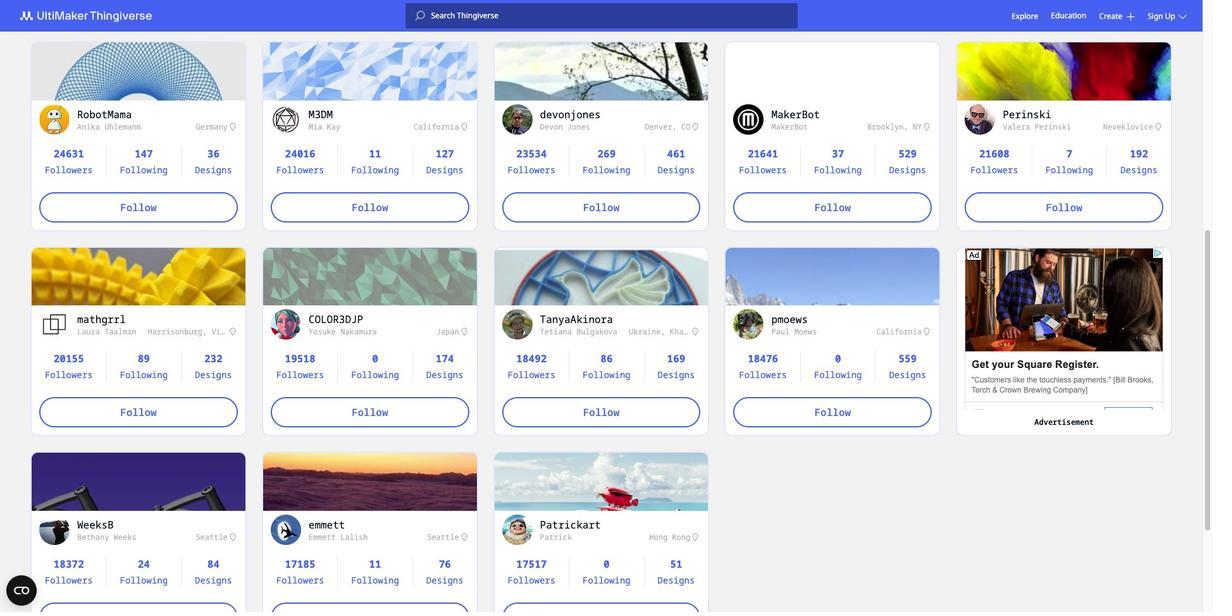 Task type: vqa. For each thing, say whether or not it's contained in the screenshot.
Avatar for Perinski
yes



Task type: locate. For each thing, give the bounding box(es) containing it.
1 horizontal spatial seattle
[[427, 532, 459, 543]]

user banner image
[[32, 42, 245, 203], [263, 42, 477, 148], [495, 42, 708, 203], [726, 42, 940, 203], [958, 42, 1171, 203], [32, 248, 245, 408], [263, 248, 477, 353], [495, 248, 708, 408], [726, 248, 940, 408], [32, 453, 245, 613], [263, 453, 477, 613], [495, 453, 708, 573]]

devon jones
[[540, 121, 590, 132]]

following down the nakamura
[[351, 369, 399, 381]]

1 horizontal spatial california
[[877, 327, 922, 337]]

follow button for 21608
[[965, 192, 1164, 222]]

1 horizontal spatial 0 following
[[583, 557, 631, 586]]

1 vertical spatial 11
[[369, 557, 381, 571]]

user banner image for makerbot
[[726, 42, 940, 203]]

user banner image for pmoews
[[726, 248, 940, 408]]

avatar image for weeksb
[[39, 515, 70, 545]]

followers down 24016
[[276, 164, 324, 176]]

seattle up the 76
[[427, 532, 459, 543]]

designs down 174
[[426, 369, 464, 381]]

0 vertical spatial 11
[[369, 147, 381, 160]]

designs down 36 at top
[[195, 164, 232, 176]]

1 11 from the top
[[369, 147, 381, 160]]

followers down '23534'
[[508, 164, 556, 176]]

following down lalish
[[351, 574, 399, 586]]

following down '86' at the bottom of page
[[583, 369, 631, 381]]

designs down 51
[[658, 574, 695, 586]]

84
[[207, 557, 220, 571]]

avatar image left devon
[[502, 104, 533, 134]]

461
[[667, 147, 686, 160]]

1 horizontal spatial 0
[[604, 557, 610, 571]]

0 horizontal spatial california
[[414, 121, 459, 132]]

avatar image for mathgrrl
[[39, 309, 70, 340]]

followers for 17517
[[508, 574, 556, 586]]

lalish
[[341, 532, 368, 543]]

avatar image up 17517
[[502, 515, 533, 545]]

559
[[899, 352, 917, 366]]

11 following for emmett
[[351, 557, 399, 586]]

designs down 192
[[1121, 164, 1158, 176]]

2 horizontal spatial 0
[[835, 352, 841, 366]]

tanyaakinora link
[[540, 312, 701, 327]]

269 following
[[583, 147, 631, 176]]

designs for 232
[[195, 369, 232, 381]]

86
[[601, 352, 613, 366]]

232
[[204, 352, 223, 366]]

perinski
[[1003, 107, 1052, 121], [1035, 121, 1071, 132]]

anika
[[77, 121, 100, 132]]

m3dm
[[309, 107, 333, 121]]

seattle up 84
[[196, 532, 228, 543]]

avatar image left laura
[[39, 309, 70, 340]]

following down 7
[[1046, 164, 1094, 176]]

following down 269
[[583, 164, 631, 176]]

following down 147
[[120, 164, 168, 176]]

perinski up 7
[[1035, 121, 1071, 132]]

1 seattle from the left
[[196, 532, 228, 543]]

followers down '18372'
[[45, 574, 93, 586]]

following for color3djp
[[351, 369, 399, 381]]

kay
[[327, 121, 341, 132]]

18372 followers
[[45, 557, 93, 586]]

designs down '529'
[[889, 164, 927, 176]]

makerbot link
[[772, 107, 932, 122]]

529 designs
[[889, 147, 927, 176]]

user banner image for perinski
[[958, 42, 1171, 203]]

avatar image
[[39, 104, 70, 134], [271, 104, 301, 134], [502, 104, 533, 134], [734, 104, 764, 134], [965, 104, 995, 134], [39, 309, 70, 340], [271, 309, 301, 340], [502, 309, 533, 340], [734, 309, 764, 340], [39, 515, 70, 545], [271, 515, 301, 545], [502, 515, 533, 545]]

designs down the 76
[[426, 574, 464, 586]]

1 makerbot from the top
[[772, 107, 820, 121]]

11
[[369, 147, 381, 160], [369, 557, 381, 571]]

follow button for 20155
[[39, 397, 238, 428]]

follow button for 24016
[[271, 192, 469, 222]]

following down 89
[[120, 369, 168, 381]]

harrisonburg,
[[148, 327, 207, 337]]

following for pmoews
[[814, 369, 862, 381]]

followers for 18372
[[45, 574, 93, 586]]

2 seattle from the left
[[427, 532, 459, 543]]

21608 followers
[[971, 147, 1019, 176]]

designs down 84
[[195, 574, 232, 586]]

avatar image up 21641
[[734, 104, 764, 134]]

designs for 51
[[658, 574, 695, 586]]

m3dm link
[[309, 107, 469, 122]]

18476
[[748, 352, 778, 366]]

0 following down the nakamura
[[351, 352, 399, 381]]

avatar image for m3dm
[[271, 104, 301, 134]]

avatar image up 17185
[[271, 515, 301, 545]]

explore
[[1012, 10, 1039, 21]]

tetiana
[[540, 327, 572, 337]]

followers down 24631
[[45, 164, 93, 176]]

user banner image for devonjones
[[495, 42, 708, 203]]

following down 37
[[814, 164, 862, 176]]

76 designs
[[426, 557, 464, 586]]

followers for 21608
[[971, 164, 1019, 176]]

0 horizontal spatial seattle
[[196, 532, 228, 543]]

23534
[[517, 147, 547, 160]]

24
[[138, 557, 150, 571]]

bethany
[[77, 532, 109, 543]]

0 down patrickart link
[[604, 557, 610, 571]]

designs down 559
[[889, 369, 927, 381]]

21608
[[980, 147, 1010, 160]]

37 following
[[814, 147, 862, 176]]

2 makerbot from the top
[[772, 121, 808, 132]]

24016 followers
[[276, 147, 324, 176]]

0 following for patrickart
[[583, 557, 631, 586]]

followers down the 20155
[[45, 369, 93, 381]]

valera perinski
[[1003, 121, 1071, 132]]

emmett link
[[309, 517, 469, 533]]

0
[[372, 352, 378, 366], [835, 352, 841, 366], [604, 557, 610, 571]]

following for weeksb
[[120, 574, 168, 586]]

yosuke nakamura
[[309, 327, 377, 337]]

0 vertical spatial 11 following
[[351, 147, 399, 176]]

designs down 232
[[195, 369, 232, 381]]

follow for 18476
[[815, 406, 851, 420]]

24631 followers
[[45, 147, 93, 176]]

followers down 18476
[[739, 369, 787, 381]]

mathgrrl link
[[77, 312, 238, 327]]

89 following
[[120, 352, 168, 381]]

up
[[1165, 10, 1176, 21]]

devonjones
[[540, 107, 601, 121]]

perinski link
[[1003, 107, 1164, 122]]

21641
[[748, 147, 778, 160]]

11 down m3dm link
[[369, 147, 381, 160]]

nakamura
[[341, 327, 377, 337]]

0 down the nakamura
[[372, 352, 378, 366]]

designs down 461 on the right of the page
[[658, 164, 695, 176]]

designs down "169"
[[658, 369, 695, 381]]

0 for pmoews
[[835, 352, 841, 366]]

following down 24
[[120, 574, 168, 586]]

followers down 21608 in the right top of the page
[[971, 164, 1019, 176]]

followers
[[45, 164, 93, 176], [276, 164, 324, 176], [508, 164, 556, 176], [739, 164, 787, 176], [971, 164, 1019, 176], [45, 369, 93, 381], [276, 369, 324, 381], [508, 369, 556, 381], [739, 369, 787, 381], [45, 574, 93, 586], [276, 574, 324, 586], [508, 574, 556, 586]]

followers for 21641
[[739, 164, 787, 176]]

11 following down lalish
[[351, 557, 399, 586]]

japan
[[436, 327, 459, 337]]

0 horizontal spatial 0
[[372, 352, 378, 366]]

hong
[[650, 532, 668, 543]]

weeks
[[114, 532, 136, 543]]

avatar image up '18372'
[[39, 515, 70, 545]]

1 vertical spatial 11 following
[[351, 557, 399, 586]]

following down moews
[[814, 369, 862, 381]]

search control image
[[415, 11, 425, 21]]

174 designs
[[426, 352, 464, 381]]

california up 127
[[414, 121, 459, 132]]

patrick
[[540, 532, 572, 543]]

follow for 24016
[[352, 200, 388, 214]]

followers down 21641
[[739, 164, 787, 176]]

following for devonjones
[[583, 164, 631, 176]]

11 down emmett link
[[369, 557, 381, 571]]

7 following
[[1046, 147, 1094, 176]]

avatar image for makerbot
[[734, 104, 764, 134]]

20155
[[54, 352, 84, 366]]

follow
[[120, 200, 157, 214], [352, 200, 388, 214], [583, 200, 620, 214], [815, 200, 851, 214], [1046, 200, 1083, 214], [120, 406, 157, 420], [352, 406, 388, 420], [583, 406, 620, 420], [815, 406, 851, 420]]

18476 followers
[[739, 352, 787, 381]]

avatar image up 21608 in the right top of the page
[[965, 104, 995, 134]]

2 11 from the top
[[369, 557, 381, 571]]

designs down 127
[[426, 164, 464, 176]]

designs for 174
[[426, 369, 464, 381]]

followers down 19518
[[276, 369, 324, 381]]

weeksb link
[[77, 517, 238, 533]]

followers for 20155
[[45, 369, 93, 381]]

19518 followers
[[276, 352, 324, 381]]

avatar image up 19518
[[271, 309, 301, 340]]

user banner image for patrickart
[[495, 453, 708, 573]]

followers down 18492
[[508, 369, 556, 381]]

2 11 following from the top
[[351, 557, 399, 586]]

user banner image for m3dm
[[263, 42, 477, 148]]

11 following down m3dm link
[[351, 147, 399, 176]]

avatar image left mia
[[271, 104, 301, 134]]

following for patrickart
[[583, 574, 631, 586]]

0 down pmoews link
[[835, 352, 841, 366]]

jones
[[567, 121, 590, 132]]

169 designs
[[658, 352, 695, 381]]

follow for 21608
[[1046, 200, 1083, 214]]

24631
[[54, 147, 84, 160]]

0 following down moews
[[814, 352, 862, 381]]

following down patrickart link
[[583, 574, 631, 586]]

0 following down patrickart link
[[583, 557, 631, 586]]

followers for 24016
[[276, 164, 324, 176]]

Search Thingiverse text field
[[425, 11, 798, 21]]

follow for 18492
[[583, 406, 620, 420]]

follow for 19518
[[352, 406, 388, 420]]

color3djp link
[[309, 312, 469, 327]]

0 vertical spatial california
[[414, 121, 459, 132]]

0 horizontal spatial 0 following
[[351, 352, 399, 381]]

1 vertical spatial california
[[877, 327, 922, 337]]

devon
[[540, 121, 563, 132]]

pmoews link
[[772, 312, 932, 327]]

20155 followers
[[45, 352, 93, 381]]

following for emmett
[[351, 574, 399, 586]]

2 horizontal spatial 0 following
[[814, 352, 862, 381]]

0 following
[[351, 352, 399, 381], [814, 352, 862, 381], [583, 557, 631, 586]]

perinski up 21608 in the right top of the page
[[1003, 107, 1052, 121]]

followers down 17185
[[276, 574, 324, 586]]

devonjones link
[[540, 107, 701, 122]]

avatar image left paul
[[734, 309, 764, 340]]

follow button
[[39, 192, 238, 222], [271, 192, 469, 222], [502, 192, 701, 222], [734, 192, 932, 222], [965, 192, 1164, 222], [39, 397, 238, 428], [271, 397, 469, 428], [502, 397, 701, 428], [734, 397, 932, 428]]

follow button for 24631
[[39, 192, 238, 222]]

following down m3dm link
[[351, 164, 399, 176]]

followers down 17517
[[508, 574, 556, 586]]

designs for 461
[[658, 164, 695, 176]]

neveklovice
[[1103, 121, 1154, 132]]

laura taalman
[[77, 327, 136, 337]]

avatar image up 18492
[[502, 309, 533, 340]]

california up 559
[[877, 327, 922, 337]]

designs for 192
[[1121, 164, 1158, 176]]

1 11 following from the top
[[351, 147, 399, 176]]

avatar image left anika
[[39, 104, 70, 134]]

yosuke
[[309, 327, 336, 337]]



Task type: describe. For each thing, give the bounding box(es) containing it.
plusicon image
[[1127, 12, 1135, 21]]

ukraine, kharkiv
[[629, 327, 702, 337]]

tanyaakinora
[[540, 313, 613, 327]]

user banner image for mathgrrl
[[32, 248, 245, 408]]

following for robotmama
[[120, 164, 168, 176]]

followers for 17185
[[276, 574, 324, 586]]

laura
[[77, 327, 100, 337]]

17185 followers
[[276, 557, 324, 586]]

designs for 559
[[889, 369, 927, 381]]

seattle for 76
[[427, 532, 459, 543]]

following for m3dm
[[351, 164, 399, 176]]

designs for 76
[[426, 574, 464, 586]]

designs for 127
[[426, 164, 464, 176]]

36
[[207, 147, 220, 160]]

education
[[1051, 10, 1087, 21]]

valera
[[1003, 121, 1030, 132]]

followers for 18476
[[739, 369, 787, 381]]

mia
[[309, 121, 322, 132]]

0 following for pmoews
[[814, 352, 862, 381]]

seattle for 84
[[196, 532, 228, 543]]

18372
[[54, 557, 84, 571]]

designs for 36
[[195, 164, 232, 176]]

follow button for 19518
[[271, 397, 469, 428]]

follow button for 18492
[[502, 397, 701, 428]]

user banner image for robotmama
[[32, 42, 245, 203]]

california for 127
[[414, 121, 459, 132]]

23534 followers
[[508, 147, 556, 176]]

174
[[436, 352, 454, 366]]

user banner image for tanyaakinora
[[495, 248, 708, 408]]

following for perinski
[[1046, 164, 1094, 176]]

37
[[832, 147, 844, 160]]

avatar image for emmett
[[271, 515, 301, 545]]

patrickart link
[[540, 517, 701, 533]]

designs for 169
[[658, 369, 695, 381]]

11 for m3dm
[[369, 147, 381, 160]]

84 designs
[[195, 557, 232, 586]]

followers for 19518
[[276, 369, 324, 381]]

designs for 84
[[195, 574, 232, 586]]

bethany weeks
[[77, 532, 136, 543]]

21641 followers
[[739, 147, 787, 176]]

232 designs
[[195, 352, 232, 381]]

follow button for 21641
[[734, 192, 932, 222]]

avatar image for pmoews
[[734, 309, 764, 340]]

robotmama link
[[77, 107, 238, 122]]

17517 followers
[[508, 557, 556, 586]]

11 for emmett
[[369, 557, 381, 571]]

559 designs
[[889, 352, 927, 381]]

open widget image
[[6, 576, 37, 606]]

follow button for 18476
[[734, 397, 932, 428]]

76
[[439, 557, 451, 571]]

follow for 24631
[[120, 200, 157, 214]]

192
[[1130, 147, 1149, 160]]

18492 followers
[[508, 352, 556, 381]]

brooklyn,
[[867, 121, 908, 132]]

avatar image for tanyaakinora
[[502, 309, 533, 340]]

hong kong
[[650, 532, 691, 543]]

advertisement element
[[965, 248, 1164, 431]]

advertisement
[[1035, 417, 1094, 428]]

avatar image for patrickart
[[502, 515, 533, 545]]

0 for color3djp
[[372, 352, 378, 366]]

designs for 529
[[889, 164, 927, 176]]

pmoews
[[772, 313, 808, 327]]

taalman
[[105, 327, 136, 337]]

36 designs
[[195, 147, 232, 176]]

0 following for color3djp
[[351, 352, 399, 381]]

emmett lalish
[[309, 532, 368, 543]]

weeksb
[[77, 518, 114, 532]]

avatar image for perinski
[[965, 104, 995, 134]]

kong
[[672, 532, 691, 543]]

uhlemann
[[105, 121, 141, 132]]

user banner image for emmett
[[263, 453, 477, 613]]

moews
[[794, 327, 817, 337]]

emmett
[[309, 532, 336, 543]]

169
[[667, 352, 686, 366]]

education link
[[1051, 9, 1087, 23]]

following for mathgrrl
[[120, 369, 168, 381]]

user banner image for weeksb
[[32, 453, 245, 613]]

anika uhlemann
[[77, 121, 141, 132]]

emmett
[[309, 518, 345, 532]]

tetiana bulgakova
[[540, 327, 618, 337]]

127
[[436, 147, 454, 160]]

24 following
[[120, 557, 168, 586]]

following for tanyaakinora
[[583, 369, 631, 381]]

patrickart
[[540, 518, 601, 532]]

follow for 20155
[[120, 406, 157, 420]]

51
[[670, 557, 683, 571]]

create
[[1099, 10, 1123, 21]]

paul
[[772, 327, 790, 337]]

brooklyn, ny
[[867, 121, 922, 132]]

follow button for 23534
[[502, 192, 701, 222]]

color3djp
[[309, 313, 363, 327]]

paul moews
[[772, 327, 817, 337]]

virginia
[[212, 327, 248, 337]]

192 designs
[[1121, 147, 1158, 176]]

18492
[[517, 352, 547, 366]]

user banner image for color3djp
[[263, 248, 477, 353]]

co
[[681, 121, 691, 132]]

california for 559
[[877, 327, 922, 337]]

followers for 23534
[[508, 164, 556, 176]]

follow for 21641
[[815, 200, 851, 214]]

makerbot logo image
[[13, 8, 167, 23]]

0 for patrickart
[[604, 557, 610, 571]]

7
[[1067, 147, 1073, 160]]

mathgrrl
[[77, 313, 126, 327]]

follow for 23534
[[583, 200, 620, 214]]

bulgakova
[[577, 327, 618, 337]]

followers for 24631
[[45, 164, 93, 176]]

followers for 18492
[[508, 369, 556, 381]]

11 following for m3dm
[[351, 147, 399, 176]]

create button
[[1099, 10, 1135, 21]]

19518
[[285, 352, 315, 366]]

denver, co
[[645, 121, 691, 132]]

avatar image for robotmama
[[39, 104, 70, 134]]

denver,
[[645, 121, 677, 132]]

following for makerbot
[[814, 164, 862, 176]]

sign up
[[1148, 10, 1176, 21]]

avatar image for devonjones
[[502, 104, 533, 134]]

17517
[[517, 557, 547, 571]]

harrisonburg, virginia
[[148, 327, 248, 337]]

24016
[[285, 147, 315, 160]]

avatar image for color3djp
[[271, 309, 301, 340]]

17185
[[285, 557, 315, 571]]



